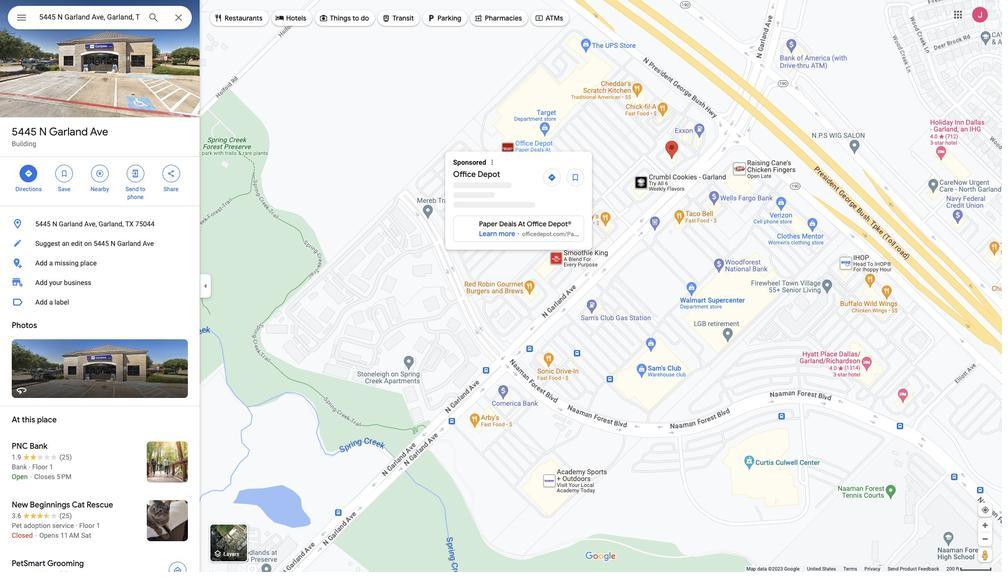 Task type: describe. For each thing, give the bounding box(es) containing it.
5445 n garland ave, garland, tx 75044
[[35, 220, 155, 228]]

zoom in image
[[982, 522, 989, 529]]

at this place
[[12, 415, 57, 425]]

 button
[[8, 6, 35, 31]]

deals
[[499, 220, 517, 229]]

5445 n garland ave, garland, tx 75044 button
[[0, 214, 200, 234]]

add a missing place
[[35, 259, 97, 267]]

suggest an edit on 5445 n garland ave button
[[0, 234, 200, 253]]


[[474, 13, 483, 23]]

(25) for beginnings
[[59, 512, 72, 520]]

closed
[[12, 532, 33, 540]]

ave inside 5445 n garland ave building
[[90, 125, 108, 139]]

office depot
[[453, 170, 500, 180]]

missing
[[55, 259, 79, 267]]

floor inside 'bank · floor 1 open ⋅ closes 5 pm'
[[32, 463, 48, 471]]

1 horizontal spatial office
[[527, 220, 547, 229]]

more
[[499, 229, 515, 238]]

1.9
[[12, 454, 21, 461]]

3.6
[[12, 512, 21, 520]]


[[60, 168, 69, 179]]

business
[[64, 279, 91, 287]]

4.2 stars 6 reviews image
[[12, 570, 68, 573]]

directions image
[[173, 567, 182, 573]]

map data ©2023 google
[[746, 567, 800, 572]]


[[16, 11, 27, 24]]

none field inside 5445 n garland ave, garland, tx 75040 field
[[39, 11, 140, 23]]


[[24, 168, 33, 179]]

ft
[[956, 567, 959, 572]]

feedback
[[918, 567, 939, 572]]

phone
[[127, 194, 144, 201]]

learn more
[[479, 229, 515, 238]]

add your business
[[35, 279, 91, 287]]

states
[[822, 567, 836, 572]]

sat
[[81, 532, 91, 540]]

rescue
[[87, 501, 113, 510]]

1 horizontal spatial at
[[518, 220, 525, 229]]

send to phone
[[126, 186, 145, 201]]

· inside 'bank · floor 1 open ⋅ closes 5 pm'
[[29, 463, 30, 471]]


[[319, 13, 328, 23]]

save image
[[571, 173, 580, 182]]


[[427, 13, 436, 23]]

· inside pet adoption service · floor 1 closed ⋅ opens 11 am sat
[[76, 522, 77, 530]]

atms
[[546, 14, 563, 23]]

directions
[[15, 186, 42, 193]]

share
[[164, 186, 179, 193]]

label
[[55, 298, 69, 306]]

petsmart grooming link
[[0, 551, 200, 573]]

pet
[[12, 522, 22, 530]]

 pharmacies
[[474, 13, 522, 23]]

map
[[746, 567, 756, 572]]

pnc
[[12, 442, 28, 452]]

3.6 stars 25 reviews image
[[12, 511, 72, 521]]

add for add a missing place
[[35, 259, 47, 267]]

grooming
[[47, 559, 84, 569]]

add a label
[[35, 298, 69, 306]]

footer inside the google maps element
[[746, 566, 947, 573]]

directions image
[[548, 173, 556, 182]]

place inside add a missing place "button"
[[80, 259, 97, 267]]

©2023
[[768, 567, 783, 572]]

sponsored element
[[453, 158, 584, 169]]

add for add your business
[[35, 279, 47, 287]]

paper deals at office depot®
[[479, 220, 572, 229]]

send product feedback button
[[888, 566, 939, 573]]

200
[[947, 567, 955, 572]]


[[167, 168, 175, 179]]

garland for ave,
[[59, 220, 83, 228]]

ave inside button
[[143, 240, 154, 248]]

 hotels
[[275, 13, 306, 23]]

terms
[[843, 567, 857, 572]]

pharmacies
[[485, 14, 522, 23]]

n for ave
[[39, 125, 47, 139]]

nearby
[[91, 186, 109, 193]]

0 vertical spatial bank
[[30, 442, 48, 452]]

suggest
[[35, 240, 60, 248]]

show your location image
[[981, 506, 990, 515]]

tx
[[125, 220, 134, 228]]

5445 n garland ave main content
[[0, 0, 200, 573]]


[[131, 168, 140, 179]]

open
[[12, 473, 28, 481]]

depot®
[[548, 220, 572, 229]]

do
[[361, 14, 369, 23]]

terms button
[[843, 566, 857, 573]]

send product feedback
[[888, 567, 939, 572]]

n inside button
[[111, 240, 115, 248]]

collapse side panel image
[[200, 281, 211, 292]]


[[214, 13, 223, 23]]

 things to do
[[319, 13, 369, 23]]


[[535, 13, 544, 23]]

office inside office depot 'element'
[[453, 170, 476, 180]]

google account: james peterson  
(james.peterson1902@gmail.com) image
[[972, 7, 988, 22]]

0 horizontal spatial place
[[37, 415, 57, 425]]

an
[[62, 240, 69, 248]]

add your business link
[[0, 273, 200, 293]]

paper
[[479, 220, 498, 229]]

this
[[22, 415, 35, 425]]

google
[[784, 567, 800, 572]]

 restaurants
[[214, 13, 263, 23]]

edit
[[71, 240, 82, 248]]

new
[[12, 501, 28, 510]]


[[95, 168, 104, 179]]

show street view coverage image
[[978, 548, 992, 563]]



Task type: locate. For each thing, give the bounding box(es) containing it.
n inside "button"
[[52, 220, 57, 228]]

1 horizontal spatial ave
[[143, 240, 154, 248]]

1 horizontal spatial bank
[[30, 442, 48, 452]]

floor up sat
[[79, 522, 95, 530]]

0 vertical spatial send
[[126, 186, 139, 193]]

at right deals
[[518, 220, 525, 229]]

0 horizontal spatial at
[[12, 415, 20, 425]]

1 horizontal spatial to
[[352, 14, 359, 23]]

0 vertical spatial office
[[453, 170, 476, 180]]

2 vertical spatial n
[[111, 240, 115, 248]]

1 horizontal spatial send
[[888, 567, 899, 572]]

2 vertical spatial add
[[35, 298, 47, 306]]

a for missing
[[49, 259, 53, 267]]

0 horizontal spatial 1
[[49, 463, 53, 471]]

petsmart
[[12, 559, 46, 569]]

0 vertical spatial place
[[80, 259, 97, 267]]

send up 'phone'
[[126, 186, 139, 193]]

privacy button
[[865, 566, 880, 573]]

place right 'this'
[[37, 415, 57, 425]]

on
[[84, 240, 92, 248]]

google maps element
[[0, 0, 1002, 573]]

hotels
[[286, 14, 306, 23]]

united states button
[[807, 566, 836, 573]]

garland down tx
[[117, 240, 141, 248]]

⋅ down the adoption
[[34, 532, 38, 540]]

1 vertical spatial at
[[12, 415, 20, 425]]

photos
[[12, 321, 37, 331]]

1 vertical spatial bank
[[12, 463, 27, 471]]

footer
[[746, 566, 947, 573]]

2 (25) from the top
[[59, 512, 72, 520]]

a for label
[[49, 298, 53, 306]]

to inside send to phone
[[140, 186, 145, 193]]

office left the depot®
[[527, 220, 547, 229]]

5445 n garland ave building
[[12, 125, 108, 148]]

0 horizontal spatial send
[[126, 186, 139, 193]]

⋅ inside pet adoption service · floor 1 closed ⋅ opens 11 am sat
[[34, 532, 38, 540]]

5445 right on
[[94, 240, 109, 248]]

cat
[[72, 501, 85, 510]]

add left your
[[35, 279, 47, 287]]

layers
[[223, 552, 239, 558]]

5 pm
[[57, 473, 72, 481]]

floor down 1.9 stars 25 reviews image
[[32, 463, 48, 471]]

 search field
[[8, 6, 192, 31]]

2 a from the top
[[49, 298, 53, 306]]

1 (25) from the top
[[59, 454, 72, 461]]

0 vertical spatial floor
[[32, 463, 48, 471]]

1 horizontal spatial 1
[[96, 522, 100, 530]]

1 horizontal spatial ⋅
[[34, 532, 38, 540]]

add a missing place button
[[0, 253, 200, 273]]

floor
[[32, 463, 48, 471], [79, 522, 95, 530]]

0 horizontal spatial ave
[[90, 125, 108, 139]]

1 vertical spatial place
[[37, 415, 57, 425]]

0 vertical spatial (25)
[[59, 454, 72, 461]]

add inside "button"
[[35, 259, 47, 267]]

at
[[518, 220, 525, 229], [12, 415, 20, 425]]

1 vertical spatial 5445
[[35, 220, 51, 228]]

to left do
[[352, 14, 359, 23]]

send for send to phone
[[126, 186, 139, 193]]

pnc bank
[[12, 442, 48, 452]]

united
[[807, 567, 821, 572]]

1 horizontal spatial place
[[80, 259, 97, 267]]

1 vertical spatial ·
[[76, 522, 77, 530]]

zoom out image
[[982, 536, 989, 543]]

5445
[[12, 125, 37, 139], [35, 220, 51, 228], [94, 240, 109, 248]]

privacy
[[865, 567, 880, 572]]

sponsored
[[453, 159, 486, 166]]

(25) for bank
[[59, 454, 72, 461]]

ave down 75044
[[143, 240, 154, 248]]

1 up the closes
[[49, 463, 53, 471]]

2 vertical spatial garland
[[117, 240, 141, 248]]

send inside send to phone
[[126, 186, 139, 193]]

office depot element
[[453, 169, 500, 181]]

a left label
[[49, 298, 53, 306]]

0 horizontal spatial ·
[[29, 463, 30, 471]]

service
[[52, 522, 74, 530]]

bank
[[30, 442, 48, 452], [12, 463, 27, 471]]

garland up ""
[[49, 125, 88, 139]]

n inside 5445 n garland ave building
[[39, 125, 47, 139]]

garland inside button
[[117, 240, 141, 248]]

office
[[453, 170, 476, 180], [527, 220, 547, 229]]

save
[[58, 186, 70, 193]]

garland
[[49, 125, 88, 139], [59, 220, 83, 228], [117, 240, 141, 248]]

0 horizontal spatial floor
[[32, 463, 48, 471]]

n for ave,
[[52, 220, 57, 228]]

1 vertical spatial n
[[52, 220, 57, 228]]

add
[[35, 259, 47, 267], [35, 279, 47, 287], [35, 298, 47, 306]]

1 vertical spatial a
[[49, 298, 53, 306]]


[[275, 13, 284, 23]]

a left missing
[[49, 259, 53, 267]]

1 horizontal spatial floor
[[79, 522, 95, 530]]

1 a from the top
[[49, 259, 53, 267]]

place down on
[[80, 259, 97, 267]]

garland,
[[99, 220, 124, 228]]

0 horizontal spatial to
[[140, 186, 145, 193]]

2 horizontal spatial n
[[111, 240, 115, 248]]

3 add from the top
[[35, 298, 47, 306]]

ave up 
[[90, 125, 108, 139]]

parking
[[437, 14, 461, 23]]

0 vertical spatial ⋅
[[29, 473, 32, 481]]

1 add from the top
[[35, 259, 47, 267]]

garland inside "button"
[[59, 220, 83, 228]]

5445 for ave,
[[35, 220, 51, 228]]

None field
[[39, 11, 140, 23]]

things
[[330, 14, 351, 23]]

closes
[[34, 473, 55, 481]]

0 vertical spatial add
[[35, 259, 47, 267]]

product
[[900, 567, 917, 572]]

5445 inside "button"
[[35, 220, 51, 228]]

a
[[49, 259, 53, 267], [49, 298, 53, 306]]

learn
[[479, 229, 497, 238]]

restaurants
[[225, 14, 263, 23]]

5445 inside 5445 n garland ave building
[[12, 125, 37, 139]]

add down suggest
[[35, 259, 47, 267]]

actions for 5445 n garland ave region
[[0, 157, 200, 206]]

bank · floor 1 open ⋅ closes 5 pm
[[12, 463, 72, 481]]

add a label button
[[0, 293, 200, 312]]

office down the sponsored
[[453, 170, 476, 180]]

· up 11 am
[[76, 522, 77, 530]]

united states
[[807, 567, 836, 572]]

1.9 stars 25 reviews image
[[12, 453, 72, 462]]

0 vertical spatial 1
[[49, 463, 53, 471]]

beginnings
[[30, 501, 70, 510]]

1 vertical spatial add
[[35, 279, 47, 287]]

200 ft
[[947, 567, 959, 572]]

0 vertical spatial 5445
[[12, 125, 37, 139]]

5445 N Garland Ave, Garland, TX 75040 field
[[8, 6, 192, 29]]

depot
[[478, 170, 500, 180]]

1 vertical spatial send
[[888, 567, 899, 572]]

5445 for ave
[[12, 125, 37, 139]]

2 add from the top
[[35, 279, 47, 287]]

to inside ' things to do'
[[352, 14, 359, 23]]

a inside button
[[49, 298, 53, 306]]

2 vertical spatial 5445
[[94, 240, 109, 248]]

at left 'this'
[[12, 415, 20, 425]]

suggest an edit on 5445 n garland ave
[[35, 240, 154, 248]]

·
[[29, 463, 30, 471], [76, 522, 77, 530]]

ave
[[90, 125, 108, 139], [143, 240, 154, 248]]

(25) inside 3.6 stars 25 reviews image
[[59, 512, 72, 520]]

bank up open
[[12, 463, 27, 471]]

garland left ave,
[[59, 220, 83, 228]]

0 vertical spatial ave
[[90, 125, 108, 139]]

garland for ave
[[49, 125, 88, 139]]

footer containing map data ©2023 google
[[746, 566, 947, 573]]

0 vertical spatial at
[[518, 220, 525, 229]]

data
[[757, 567, 767, 572]]

petsmart grooming
[[12, 559, 84, 569]]

new beginnings cat rescue
[[12, 501, 113, 510]]

officedepot.com/paper/near_me
[[522, 231, 608, 238]]

0 horizontal spatial office
[[453, 170, 476, 180]]

1 vertical spatial to
[[140, 186, 145, 193]]

garland inside 5445 n garland ave building
[[49, 125, 88, 139]]

⋅ inside 'bank · floor 1 open ⋅ closes 5 pm'
[[29, 473, 32, 481]]


[[382, 13, 391, 23]]

at inside 5445 n garland ave main content
[[12, 415, 20, 425]]

5445 inside button
[[94, 240, 109, 248]]

transit
[[393, 14, 414, 23]]

add for add a label
[[35, 298, 47, 306]]

75044
[[135, 220, 155, 228]]

1 vertical spatial ave
[[143, 240, 154, 248]]

add left label
[[35, 298, 47, 306]]

bank inside 'bank · floor 1 open ⋅ closes 5 pm'
[[12, 463, 27, 471]]

a inside "button"
[[49, 259, 53, 267]]

 transit
[[382, 13, 414, 23]]

to up 'phone'
[[140, 186, 145, 193]]

1 vertical spatial floor
[[79, 522, 95, 530]]

1 horizontal spatial n
[[52, 220, 57, 228]]

(25) up the 5 pm
[[59, 454, 72, 461]]

send
[[126, 186, 139, 193], [888, 567, 899, 572]]

5445 up building
[[12, 125, 37, 139]]

ave,
[[84, 220, 97, 228]]

(25) inside 1.9 stars 25 reviews image
[[59, 454, 72, 461]]

building
[[12, 140, 36, 148]]

· down 1.9 stars 25 reviews image
[[29, 463, 30, 471]]

200 ft button
[[947, 567, 992, 572]]

(25) up service
[[59, 512, 72, 520]]

0 vertical spatial to
[[352, 14, 359, 23]]

⋅ right open
[[29, 473, 32, 481]]

1 vertical spatial garland
[[59, 220, 83, 228]]

1 inside 'bank · floor 1 open ⋅ closes 5 pm'
[[49, 463, 53, 471]]

1 vertical spatial office
[[527, 220, 547, 229]]

0 horizontal spatial n
[[39, 125, 47, 139]]

add inside button
[[35, 298, 47, 306]]

0 vertical spatial garland
[[49, 125, 88, 139]]

send for send product feedback
[[888, 567, 899, 572]]

0 horizontal spatial ⋅
[[29, 473, 32, 481]]

11 am
[[60, 532, 79, 540]]

0 horizontal spatial bank
[[12, 463, 27, 471]]

 parking
[[427, 13, 461, 23]]

bank up 1.9 stars 25 reviews image
[[30, 442, 48, 452]]

1 vertical spatial 1
[[96, 522, 100, 530]]

floor inside pet adoption service · floor 1 closed ⋅ opens 11 am sat
[[79, 522, 95, 530]]

0 vertical spatial n
[[39, 125, 47, 139]]

1 horizontal spatial ·
[[76, 522, 77, 530]]

adoption
[[24, 522, 51, 530]]

1 vertical spatial ⋅
[[34, 532, 38, 540]]

send inside button
[[888, 567, 899, 572]]

0 vertical spatial a
[[49, 259, 53, 267]]

1
[[49, 463, 53, 471], [96, 522, 100, 530]]

send left product
[[888, 567, 899, 572]]

1 down 'rescue'
[[96, 522, 100, 530]]

0 vertical spatial ·
[[29, 463, 30, 471]]

1 inside pet adoption service · floor 1 closed ⋅ opens 11 am sat
[[96, 522, 100, 530]]

your
[[49, 279, 62, 287]]

1 vertical spatial (25)
[[59, 512, 72, 520]]

5445 up suggest
[[35, 220, 51, 228]]



Task type: vqa. For each thing, say whether or not it's contained in the screenshot.
1 in the Pet Adoption Service · Floor 1 Closed ⋅ Opens 11 Am Sat
yes



